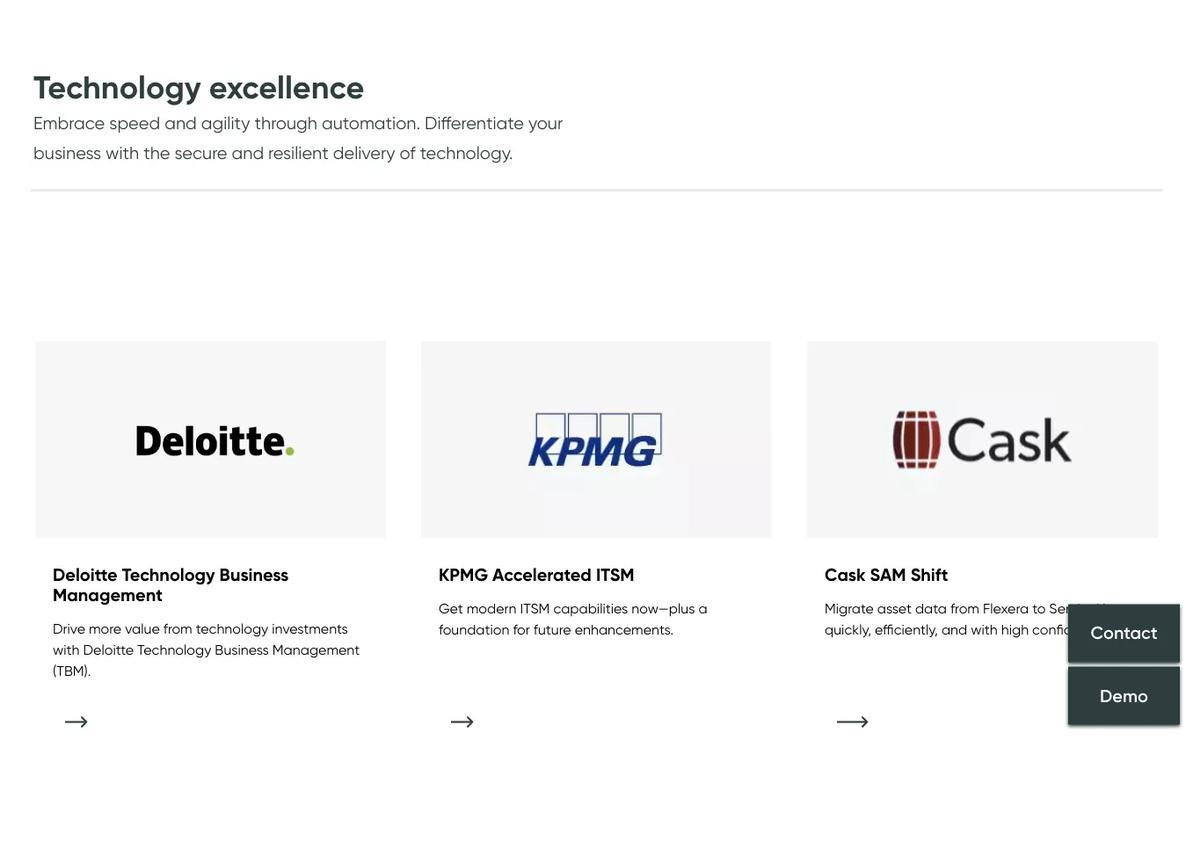 Task type: describe. For each thing, give the bounding box(es) containing it.
kpmg
[[439, 564, 488, 586]]

shift
[[911, 564, 948, 586]]

demo link
[[1068, 667, 1180, 725]]

and inside migrate asset data from flexera to servicenow quickly, efficiently, and with high confidence
[[942, 621, 967, 638]]

accelerated
[[492, 564, 592, 586]]

of
[[400, 143, 416, 164]]

excellence
[[209, 68, 364, 107]]

demo
[[1100, 685, 1148, 706]]

with inside migrate asset data from flexera to servicenow quickly, efficiently, and with high confidence
[[971, 621, 998, 638]]

quickly,
[[825, 621, 871, 638]]

asset
[[877, 600, 912, 617]]

migrate
[[825, 600, 874, 617]]

investments
[[272, 621, 348, 638]]

future
[[533, 621, 571, 638]]

itsm for modern
[[520, 600, 550, 617]]

migrate asset data from flexera to servicenow quickly, efficiently, and with high confidence
[[825, 600, 1125, 638]]

more
[[89, 621, 121, 638]]

get modern itsm capabilities now—plus a foundation for future enhancements.
[[439, 600, 707, 638]]

speed
[[109, 113, 160, 134]]

deloitte inside deloitte technology business management
[[53, 564, 118, 586]]

deloitte inside drive more value from technology investments with deloitte technology business management (tbm).
[[83, 642, 134, 659]]

business inside deloitte technology business management
[[219, 564, 289, 586]]

deloitte technology business management
[[53, 564, 289, 606]]

management inside deloitte technology business management
[[53, 584, 163, 606]]

servicenow
[[1049, 600, 1125, 617]]

with inside technology excellence embrace speed and agility through automation. differentiate your business with the secure and resilient delivery of technology.
[[105, 143, 139, 164]]

now—plus
[[632, 600, 695, 617]]

business inside drive more value from technology investments with deloitte technology business management (tbm).
[[215, 642, 269, 659]]

for
[[513, 621, 530, 638]]

flexera
[[983, 600, 1029, 617]]

the
[[143, 143, 170, 164]]

embrace
[[33, 113, 105, 134]]

technology inside technology excellence embrace speed and agility through automation. differentiate your business with the secure and resilient delivery of technology.
[[33, 68, 201, 107]]

1 vertical spatial and
[[232, 143, 264, 164]]

kpmg logo image for accelerated
[[421, 341, 772, 539]]



Task type: locate. For each thing, give the bounding box(es) containing it.
kpmg logo image
[[35, 341, 386, 539], [421, 341, 772, 539]]

with
[[105, 143, 139, 164], [971, 621, 998, 638], [53, 642, 80, 659]]

with inside drive more value from technology investments with deloitte technology business management (tbm).
[[53, 642, 80, 659]]

0 vertical spatial management
[[53, 584, 163, 606]]

1 horizontal spatial from
[[950, 600, 979, 617]]

technology down value
[[137, 642, 211, 659]]

with down drive
[[53, 642, 80, 659]]

from right data
[[950, 600, 979, 617]]

0 horizontal spatial kpmg logo image
[[35, 341, 386, 539]]

itsm
[[596, 564, 634, 586], [520, 600, 550, 617]]

1 vertical spatial management
[[272, 642, 360, 659]]

0 vertical spatial with
[[105, 143, 139, 164]]

technology inside drive more value from technology investments with deloitte technology business management (tbm).
[[137, 642, 211, 659]]

enhancements.
[[575, 621, 674, 638]]

1 vertical spatial deloitte
[[83, 642, 134, 659]]

from right value
[[163, 621, 192, 638]]

1 horizontal spatial itsm
[[596, 564, 634, 586]]

resilient
[[268, 143, 329, 164]]

technology
[[33, 68, 201, 107], [122, 564, 215, 586], [137, 642, 211, 659]]

business down technology
[[215, 642, 269, 659]]

automation.
[[322, 113, 420, 134]]

to
[[1032, 600, 1046, 617]]

and down agility
[[232, 143, 264, 164]]

drive
[[53, 621, 85, 638]]

and
[[165, 113, 197, 134], [232, 143, 264, 164], [942, 621, 967, 638]]

value
[[125, 621, 160, 638]]

management up more
[[53, 584, 163, 606]]

deloitte
[[53, 564, 118, 586], [83, 642, 134, 659]]

itsm for accelerated
[[596, 564, 634, 586]]

business
[[219, 564, 289, 586], [215, 642, 269, 659]]

technology up speed
[[33, 68, 201, 107]]

itsm inside the get modern itsm capabilities now—plus a foundation for future enhancements.
[[520, 600, 550, 617]]

(tbm).
[[53, 663, 91, 680]]

through
[[254, 113, 317, 134]]

kpmg logo image for technology
[[35, 341, 386, 539]]

from inside drive more value from technology investments with deloitte technology business management (tbm).
[[163, 621, 192, 638]]

modern
[[467, 600, 516, 617]]

technology
[[196, 621, 268, 638]]

0 vertical spatial from
[[950, 600, 979, 617]]

technology up value
[[122, 564, 215, 586]]

and up secure
[[165, 113, 197, 134]]

0 vertical spatial deloitte
[[53, 564, 118, 586]]

get
[[439, 600, 463, 617]]

high
[[1001, 621, 1029, 638]]

delivery
[[333, 143, 395, 164]]

from for business
[[163, 621, 192, 638]]

management inside drive more value from technology investments with deloitte technology business management (tbm).
[[272, 642, 360, 659]]

a
[[698, 600, 707, 617]]

contact link
[[1068, 604, 1180, 662]]

with down speed
[[105, 143, 139, 164]]

deloitte up drive
[[53, 564, 118, 586]]

secure
[[175, 143, 227, 164]]

0 horizontal spatial from
[[163, 621, 192, 638]]

management down investments
[[272, 642, 360, 659]]

1 vertical spatial technology
[[122, 564, 215, 586]]

with down flexera
[[971, 621, 998, 638]]

sam
[[870, 564, 906, 586]]

1 horizontal spatial kpmg logo image
[[421, 341, 772, 539]]

from for shift
[[950, 600, 979, 617]]

1 vertical spatial from
[[163, 621, 192, 638]]

foundation
[[439, 621, 509, 638]]

your
[[528, 113, 563, 134]]

contact
[[1091, 622, 1157, 643]]

efficiently,
[[875, 621, 938, 638]]

2 horizontal spatial and
[[942, 621, 967, 638]]

cask
[[825, 564, 866, 586]]

2 vertical spatial with
[[53, 642, 80, 659]]

business
[[33, 143, 101, 164]]

1 horizontal spatial with
[[105, 143, 139, 164]]

1 vertical spatial itsm
[[520, 600, 550, 617]]

technology.
[[420, 143, 513, 164]]

differentiate
[[425, 113, 524, 134]]

1 horizontal spatial management
[[272, 642, 360, 659]]

0 vertical spatial technology
[[33, 68, 201, 107]]

0 horizontal spatial management
[[53, 584, 163, 606]]

capabilities
[[553, 600, 628, 617]]

1 horizontal spatial and
[[232, 143, 264, 164]]

itsm up for
[[520, 600, 550, 617]]

from inside migrate asset data from flexera to servicenow quickly, efficiently, and with high confidence
[[950, 600, 979, 617]]

0 vertical spatial business
[[219, 564, 289, 586]]

2 horizontal spatial with
[[971, 621, 998, 638]]

business up technology
[[219, 564, 289, 586]]

itsm up capabilities
[[596, 564, 634, 586]]

0 horizontal spatial itsm
[[520, 600, 550, 617]]

technology excellence embrace speed and agility through automation. differentiate your business with the secure and resilient delivery of technology.
[[33, 68, 563, 164]]

management
[[53, 584, 163, 606], [272, 642, 360, 659]]

data
[[915, 600, 947, 617]]

1 vertical spatial business
[[215, 642, 269, 659]]

and down data
[[942, 621, 967, 638]]

0 horizontal spatial with
[[53, 642, 80, 659]]

confidence
[[1032, 621, 1104, 638]]

0 vertical spatial and
[[165, 113, 197, 134]]

technology inside deloitte technology business management
[[122, 564, 215, 586]]

drive more value from technology investments with deloitte technology business management (tbm).
[[53, 621, 360, 680]]

2 vertical spatial and
[[942, 621, 967, 638]]

0 horizontal spatial and
[[165, 113, 197, 134]]

kpmg accelerated itsm
[[439, 564, 634, 586]]

cask sam shift
[[825, 564, 948, 586]]

deloitte down more
[[83, 642, 134, 659]]

1 kpmg logo image from the left
[[35, 341, 386, 539]]

1 vertical spatial with
[[971, 621, 998, 638]]

2 vertical spatial technology
[[137, 642, 211, 659]]

2 kpmg logo image from the left
[[421, 341, 772, 539]]

from
[[950, 600, 979, 617], [163, 621, 192, 638]]

0 vertical spatial itsm
[[596, 564, 634, 586]]

agility
[[201, 113, 250, 134]]



Task type: vqa. For each thing, say whether or not it's contained in the screenshot.
Support
no



